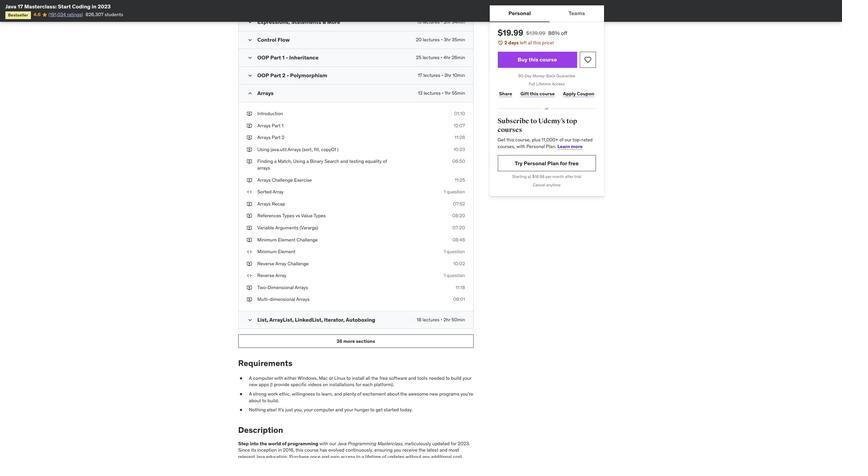 Task type: describe. For each thing, give the bounding box(es) containing it.
apps
[[259, 382, 269, 388]]

and up additional
[[440, 448, 448, 454]]

826,307 students
[[86, 12, 123, 18]]

courses,
[[498, 144, 516, 150]]

this for get
[[507, 137, 515, 143]]

small image for oop part 1 - inheritance
[[247, 54, 253, 61]]

lectures for oop part 1 - inheritance
[[423, 54, 440, 61]]

for for meticulously
[[451, 441, 457, 447]]

challenge for array
[[288, 261, 309, 267]]

36 more sections button
[[238, 335, 474, 349]]

two-
[[258, 285, 268, 291]]

$16.58
[[533, 174, 545, 179]]

small image for oop part 2 - polymorphism
[[247, 72, 253, 79]]

list,
[[258, 317, 268, 324]]

1 question for reverse array
[[444, 273, 465, 279]]

(191,034 ratings)
[[49, 12, 83, 18]]

once
[[310, 454, 321, 459]]

0 vertical spatial free
[[569, 160, 579, 167]]

dimensional
[[270, 297, 295, 303]]

a inside the ', meticulously updated for 2023. since its inception in 2016, this course has evolved continuously, ensuring you receive the latest and most relevant java education. purchase once and gain access to a lifetime of updates without any additional cost.'
[[362, 454, 364, 459]]

of up 2016,
[[282, 441, 287, 447]]

java inside the ', meticulously updated for 2023. since its inception in 2016, this course has evolved continuously, ensuring you receive the latest and most relevant java education. purchase once and gain access to a lifetime of updates without any additional cost.'
[[256, 454, 265, 459]]

gift
[[521, 91, 529, 97]]

get
[[376, 407, 383, 414]]

question for reverse array
[[447, 273, 465, 279]]

reverse for reverse array
[[258, 273, 275, 279]]

xsmall image for two-dimensional arrays
[[247, 285, 252, 291]]

latest
[[427, 448, 439, 454]]

0 vertical spatial in
[[92, 3, 97, 10]]

and inside a strong work ethic, willingness to learn, and plenty of excitement about the awesome new programs you're about to build.
[[334, 392, 342, 398]]

• for oop part 2 - polymorphism
[[442, 72, 444, 78]]

to left learn,
[[316, 392, 321, 398]]

1 horizontal spatial with
[[320, 441, 329, 447]]

2 question from the top
[[447, 249, 465, 255]]

off
[[562, 30, 568, 36]]

arrays for arrays
[[258, 90, 274, 97]]

bestseller
[[8, 13, 28, 18]]

excitement
[[363, 392, 386, 398]]

search
[[325, 159, 340, 165]]

needed
[[429, 376, 445, 382]]

linux
[[334, 376, 346, 382]]

- for polymorphism
[[287, 72, 289, 79]]

the up inception on the left bottom of the page
[[260, 441, 267, 447]]

finding a match, using a binary search and testing equality of arrays
[[258, 159, 387, 171]]

this inside the ', meticulously updated for 2023. since its inception in 2016, this course has evolved continuously, ensuring you receive the latest and most relevant java education. purchase once and gain access to a lifetime of updates without any additional cost.'
[[296, 448, 304, 454]]

try
[[515, 160, 523, 167]]

and down has at the bottom of page
[[322, 454, 330, 459]]

more for learn
[[572, 144, 583, 150]]

education.
[[266, 454, 288, 459]]

its
[[251, 448, 256, 454]]

step
[[238, 441, 249, 447]]

arrays for arrays challenge exercise
[[258, 177, 271, 183]]

0 vertical spatial challenge
[[272, 177, 293, 183]]

arrays part 2
[[258, 135, 285, 141]]

this down $139.99
[[534, 40, 541, 46]]

meticulously
[[405, 441, 431, 447]]

- for inheritance
[[286, 54, 288, 61]]

challenge for element
[[297, 237, 318, 243]]

xsmall image for multi-dimensional arrays
[[247, 297, 252, 303]]

• for expressions, statements & more
[[441, 19, 443, 25]]

personal inside try personal plan for free link
[[524, 160, 547, 167]]

additional
[[431, 454, 452, 459]]

)
[[337, 147, 339, 153]]

18 lectures • 2hr 50min
[[417, 317, 465, 323]]

xsmall image for variable arguments (varargs)
[[247, 225, 252, 232]]

a strong work ethic, willingness to learn, and plenty of excitement about the awesome new programs you're about to build.
[[249, 392, 474, 404]]

you're
[[461, 392, 474, 398]]

2 for arrays part 2
[[282, 135, 285, 141]]

buy
[[518, 56, 528, 63]]

18
[[417, 317, 422, 323]]

nothing
[[249, 407, 266, 414]]

autoboxing
[[346, 317, 376, 324]]

(191,034
[[49, 12, 66, 18]]

to inside the ', meticulously updated for 2023. since its inception in 2016, this course has evolved continuously, ensuring you receive the latest and most relevant java education. purchase once and gain access to a lifetime of updates without any additional cost.'
[[356, 454, 361, 459]]

our inside get this course, plus 11,000+ of our top-rated courses, with personal plan.
[[565, 137, 572, 143]]

without
[[406, 454, 422, 459]]

sorted array
[[258, 189, 284, 195]]

expressions, statements & more
[[258, 18, 340, 25]]

0 vertical spatial at
[[528, 40, 533, 46]]

reverse array challenge
[[258, 261, 309, 267]]

2023
[[98, 3, 111, 10]]

multi-
[[258, 297, 270, 303]]

lectures for list, arraylist, linkedlist, iterator, autoboxing
[[423, 317, 440, 323]]

11:18
[[456, 285, 465, 291]]

lectures for arrays
[[424, 90, 441, 96]]

computer inside a computer with either windows, mac or linux to install all the free software and tools needed to build your new apps (i provide specific videos on installations for each platform).
[[253, 376, 273, 382]]

exercise
[[294, 177, 312, 183]]

and inside finding a match, using a binary search and testing equality of arrays
[[341, 159, 349, 165]]

25 lectures • 4hr 26min
[[416, 54, 465, 61]]

subscribe
[[498, 117, 530, 125]]

updated
[[433, 441, 450, 447]]

copyof
[[321, 147, 336, 153]]

try personal plan for free
[[515, 160, 579, 167]]

xsmall image for minimum element
[[247, 249, 252, 256]]

back
[[547, 73, 556, 78]]

more
[[327, 18, 340, 25]]

vs
[[296, 213, 300, 219]]

teams button
[[550, 5, 604, 22]]

to down strong
[[262, 398, 267, 404]]

your inside a computer with either windows, mac or linux to install all the free software and tools needed to build your new apps (i provide specific videos on installations for each platform).
[[463, 376, 472, 382]]

3hr for control flow
[[444, 37, 451, 43]]

$19.99
[[498, 28, 524, 38]]

1hr
[[445, 90, 451, 96]]

2hr for expressions, statements & more
[[444, 19, 451, 25]]

arrays for arrays recap
[[258, 201, 271, 207]]

course inside the ', meticulously updated for 2023. since its inception in 2016, this course has evolved continuously, ensuring you receive the latest and most relevant java education. purchase once and gain access to a lifetime of updates without any additional cost.'
[[305, 448, 319, 454]]

this for buy
[[529, 56, 539, 63]]

java 17 masterclass: start coding in 2023
[[5, 3, 111, 10]]

dimensional
[[268, 285, 294, 291]]

finding
[[258, 159, 273, 165]]

part for oop part 2 - polymorphism
[[270, 72, 281, 79]]

ensuring
[[375, 448, 393, 454]]

25
[[416, 54, 422, 61]]

oop for oop part 1 - inheritance
[[258, 54, 269, 61]]

1 horizontal spatial about
[[387, 392, 400, 398]]

access
[[552, 82, 565, 87]]

videos
[[308, 382, 322, 388]]

inheritance
[[290, 54, 319, 61]]

gift this course
[[521, 91, 555, 97]]

masterclass:
[[24, 3, 57, 10]]

of inside finding a match, using a binary search and testing equality of arrays
[[383, 159, 387, 165]]

xsmall image for sorted array
[[247, 189, 252, 196]]

20 lectures • 3hr 35min
[[416, 37, 465, 43]]

small image for control flow
[[247, 37, 253, 43]]

element for minimum element challenge
[[278, 237, 296, 243]]

36
[[337, 339, 343, 345]]

0 vertical spatial 17
[[18, 3, 23, 10]]

0 vertical spatial 2
[[505, 40, 508, 46]]

0 vertical spatial or
[[545, 106, 549, 111]]

1 vertical spatial computer
[[314, 407, 334, 414]]

get this course, plus 11,000+ of our top-rated courses, with personal plan.
[[498, 137, 593, 150]]

alarm image
[[498, 40, 503, 45]]

xsmall image for reverse array challenge
[[247, 261, 252, 268]]

updates
[[388, 454, 405, 459]]

two-dimensional arrays
[[258, 285, 308, 291]]

3hr for oop part 2 - polymorphism
[[445, 72, 452, 78]]

multi-dimensional arrays
[[258, 297, 310, 303]]

small image for expressions, statements & more
[[247, 19, 253, 26]]

08:46
[[453, 237, 465, 243]]

lectures for oop part 2 - polymorphism
[[424, 72, 441, 78]]

the inside the ', meticulously updated for 2023. since its inception in 2016, this course has evolved continuously, ensuring you receive the latest and most relevant java education. purchase once and gain access to a lifetime of updates without any additional cost.'
[[419, 448, 426, 454]]

(sort,
[[302, 147, 313, 153]]

arrays for arrays part 1
[[258, 123, 271, 129]]

it's
[[278, 407, 284, 414]]

just
[[285, 407, 293, 414]]

in inside the ', meticulously updated for 2023. since its inception in 2016, this course has evolved continuously, ensuring you receive the latest and most relevant java education. purchase once and gain access to a lifetime of updates without any additional cost.'
[[278, 448, 282, 454]]

lifetime
[[537, 82, 551, 87]]

• for list, arraylist, linkedlist, iterator, autoboxing
[[441, 317, 443, 323]]

mac
[[319, 376, 328, 382]]

programming
[[288, 441, 319, 447]]

0 horizontal spatial about
[[249, 398, 261, 404]]

reverse for reverse array challenge
[[258, 261, 275, 267]]

10min
[[453, 72, 465, 78]]

tab list containing personal
[[490, 5, 604, 22]]

plenty
[[343, 392, 357, 398]]

01:10
[[455, 111, 465, 117]]

programming
[[348, 441, 376, 447]]

1 question for sorted array
[[444, 189, 465, 195]]

small image for list, arraylist, linkedlist, iterator, autoboxing
[[247, 317, 253, 324]]

else!
[[267, 407, 277, 414]]

,
[[403, 441, 404, 447]]

36 more sections
[[337, 339, 375, 345]]

minimum for minimum element
[[258, 249, 277, 255]]

money-
[[533, 73, 547, 78]]



Task type: locate. For each thing, give the bounding box(es) containing it.
for inside a computer with either windows, mac or linux to install all the free software and tools needed to build your new apps (i provide specific videos on installations for each platform).
[[356, 382, 362, 388]]

1 vertical spatial personal
[[527, 144, 545, 150]]

with inside a computer with either windows, mac or linux to install all the free software and tools needed to build your new apps (i provide specific videos on installations for each platform).
[[275, 376, 283, 382]]

• for arrays
[[442, 90, 444, 96]]

2 horizontal spatial a
[[362, 454, 364, 459]]

1 vertical spatial 2hr
[[444, 317, 451, 323]]

2 reverse from the top
[[258, 273, 275, 279]]

a left match,
[[274, 159, 277, 165]]

2 vertical spatial challenge
[[288, 261, 309, 267]]

1 vertical spatial reverse
[[258, 273, 275, 279]]

to left get
[[371, 407, 375, 414]]

17 up 13
[[418, 72, 423, 78]]

0 vertical spatial using
[[258, 147, 270, 153]]

$19.99 $139.99 86% off
[[498, 28, 568, 38]]

a inside a computer with either windows, mac or linux to install all the free software and tools needed to build your new apps (i provide specific videos on installations for each platform).
[[249, 376, 252, 382]]

0 horizontal spatial 17
[[18, 3, 23, 10]]

this up purchase
[[296, 448, 304, 454]]

0 vertical spatial with
[[517, 144, 526, 150]]

a left binary
[[307, 159, 309, 165]]

2 horizontal spatial java
[[338, 441, 347, 447]]

coupon
[[577, 91, 595, 97]]

lifetime
[[366, 454, 381, 459]]

0 horizontal spatial free
[[380, 376, 388, 382]]

0 vertical spatial new
[[249, 382, 258, 388]]

oop part 1 - inheritance
[[258, 54, 319, 61]]

courses
[[498, 126, 523, 134]]

part for oop part 1 - inheritance
[[270, 54, 281, 61]]

1 small image from the top
[[247, 19, 253, 26]]

a inside a strong work ethic, willingness to learn, and plenty of excitement about the awesome new programs you're about to build.
[[249, 392, 252, 398]]

new inside a strong work ethic, willingness to learn, and plenty of excitement about the awesome new programs you're about to build.
[[430, 392, 438, 398]]

reverse up reverse array
[[258, 261, 275, 267]]

course down lifetime
[[540, 91, 555, 97]]

0 vertical spatial a
[[249, 376, 252, 382]]

ratings)
[[67, 12, 83, 18]]

our up evolved
[[330, 441, 337, 447]]

2 vertical spatial personal
[[524, 160, 547, 167]]

1 horizontal spatial more
[[572, 144, 583, 150]]

challenge down the (varargs)
[[297, 237, 318, 243]]

10:23
[[454, 147, 465, 153]]

this inside "link"
[[530, 91, 539, 97]]

installations
[[329, 382, 355, 388]]

0 vertical spatial oop
[[258, 54, 269, 61]]

06:50
[[453, 159, 465, 165]]

a for a computer with either windows, mac or linux to install all the free software and tools needed to build your new apps (i provide specific videos on installations for each platform).
[[249, 376, 252, 382]]

1 1 question from the top
[[444, 189, 465, 195]]

using java.util.arrays (sort, fill, copyof )
[[258, 147, 339, 153]]

arrays
[[258, 165, 270, 171]]

1 horizontal spatial computer
[[314, 407, 334, 414]]

0 vertical spatial 2hr
[[444, 19, 451, 25]]

course for buy this course
[[540, 56, 557, 63]]

cost.
[[453, 454, 463, 459]]

1 vertical spatial free
[[380, 376, 388, 382]]

2 up java.util.arrays
[[282, 135, 285, 141]]

oop
[[258, 54, 269, 61], [258, 72, 269, 79]]

of inside the ', meticulously updated for 2023. since its inception in 2016, this course has evolved continuously, ensuring you receive the latest and most relevant java education. purchase once and gain access to a lifetime of updates without any additional cost.'
[[382, 454, 387, 459]]

array up recap on the left top of the page
[[273, 189, 284, 195]]

of inside get this course, plus 11,000+ of our top-rated courses, with personal plan.
[[560, 137, 564, 143]]

personal
[[509, 10, 531, 17], [527, 144, 545, 150], [524, 160, 547, 167]]

of right plenty
[[358, 392, 362, 398]]

lectures right 15
[[423, 19, 440, 25]]

start
[[58, 3, 71, 10]]

hunger
[[355, 407, 370, 414]]

0 horizontal spatial your
[[304, 407, 313, 414]]

the right all
[[372, 376, 379, 382]]

at
[[528, 40, 533, 46], [528, 174, 532, 179]]

variable arguments (varargs)
[[258, 225, 318, 231]]

1 horizontal spatial 17
[[418, 72, 423, 78]]

or up udemy's
[[545, 106, 549, 111]]

xsmall image for minimum element challenge
[[247, 237, 252, 244]]

1 vertical spatial question
[[447, 249, 465, 255]]

1 types from the left
[[282, 213, 295, 219]]

this for gift
[[530, 91, 539, 97]]

since
[[238, 448, 250, 454]]

1 2hr from the top
[[444, 19, 451, 25]]

step into the world of programming with our java programming masterclass
[[238, 441, 403, 447]]

learn
[[558, 144, 570, 150]]

1 vertical spatial new
[[430, 392, 438, 398]]

55min
[[452, 90, 465, 96]]

0 horizontal spatial types
[[282, 213, 295, 219]]

and down installations
[[334, 392, 342, 398]]

1 vertical spatial course
[[540, 91, 555, 97]]

2 days left at this price!
[[505, 40, 554, 46]]

2 vertical spatial course
[[305, 448, 319, 454]]

1 element from the top
[[278, 237, 296, 243]]

list, arraylist, linkedlist, iterator, autoboxing
[[258, 317, 376, 324]]

and left hunger
[[336, 407, 343, 414]]

to inside subscribe to udemy's top courses
[[531, 117, 537, 125]]

of down ensuring
[[382, 454, 387, 459]]

1 small image from the top
[[247, 37, 253, 43]]

tools
[[418, 376, 428, 382]]

lectures right 18
[[423, 317, 440, 323]]

into
[[250, 441, 259, 447]]

this inside get this course, plus 11,000+ of our top-rated courses, with personal plan.
[[507, 137, 515, 143]]

• left 10min
[[442, 72, 444, 78]]

to right linux on the bottom left of page
[[347, 376, 351, 382]]

11,000+
[[542, 137, 559, 143]]

minimum up reverse array challenge
[[258, 249, 277, 255]]

a down continuously,
[[362, 454, 364, 459]]

and left testing
[[341, 159, 349, 165]]

array up dimensional
[[276, 273, 287, 279]]

java up bestseller
[[5, 3, 16, 10]]

13
[[418, 90, 423, 96]]

2 types from the left
[[314, 213, 326, 219]]

2 for oop part 2 - polymorphism
[[282, 72, 286, 79]]

17
[[18, 3, 23, 10], [418, 72, 423, 78]]

0 horizontal spatial our
[[330, 441, 337, 447]]

a down requirements
[[249, 376, 252, 382]]

2 down "oop part 1 - inheritance"
[[282, 72, 286, 79]]

1 reverse from the top
[[258, 261, 275, 267]]

0 vertical spatial reverse
[[258, 261, 275, 267]]

the left awesome
[[401, 392, 408, 398]]

and inside a computer with either windows, mac or linux to install all the free software and tools needed to build your new apps (i provide specific videos on installations for each platform).
[[409, 376, 417, 382]]

1 oop from the top
[[258, 54, 269, 61]]

1 horizontal spatial free
[[569, 160, 579, 167]]

0 horizontal spatial in
[[92, 3, 97, 10]]

lectures for control flow
[[423, 37, 440, 43]]

build
[[451, 376, 462, 382]]

types
[[282, 213, 295, 219], [314, 213, 326, 219]]

more down top-
[[572, 144, 583, 150]]

0 vertical spatial minimum
[[258, 237, 277, 243]]

this inside button
[[529, 56, 539, 63]]

question up 07:52
[[447, 189, 465, 195]]

of up learn
[[560, 137, 564, 143]]

0 horizontal spatial a
[[274, 159, 277, 165]]

1 vertical spatial java
[[338, 441, 347, 447]]

1 vertical spatial more
[[344, 339, 355, 345]]

in up 826,307
[[92, 3, 97, 10]]

2 vertical spatial question
[[447, 273, 465, 279]]

1 vertical spatial -
[[287, 72, 289, 79]]

computer up apps
[[253, 376, 273, 382]]

apply
[[563, 91, 576, 97]]

0 horizontal spatial new
[[249, 382, 258, 388]]

1 horizontal spatial types
[[314, 213, 326, 219]]

left
[[520, 40, 527, 46]]

2 oop from the top
[[258, 72, 269, 79]]

lectures right 20
[[423, 37, 440, 43]]

2 a from the top
[[249, 392, 252, 398]]

our up learn more link
[[565, 137, 572, 143]]

element down minimum element challenge
[[278, 249, 296, 255]]

• left 35min on the right top
[[441, 37, 443, 43]]

17 up bestseller
[[18, 3, 23, 10]]

with up has at the bottom of page
[[320, 441, 329, 447]]

1 vertical spatial small image
[[247, 54, 253, 61]]

teams
[[569, 10, 586, 17]]

1 horizontal spatial or
[[545, 106, 549, 111]]

0 vertical spatial about
[[387, 392, 400, 398]]

3 1 question from the top
[[444, 273, 465, 279]]

2 vertical spatial java
[[256, 454, 265, 459]]

tab list
[[490, 5, 604, 22]]

top-
[[573, 137, 582, 143]]

per
[[546, 174, 552, 179]]

array for reverse array
[[276, 273, 287, 279]]

0 vertical spatial question
[[447, 189, 465, 195]]

0 vertical spatial computer
[[253, 376, 273, 382]]

0 horizontal spatial for
[[356, 382, 362, 388]]

1 vertical spatial our
[[330, 441, 337, 447]]

2023.
[[458, 441, 470, 447]]

a for a strong work ethic, willingness to learn, and plenty of excitement about the awesome new programs you're about to build.
[[249, 392, 252, 398]]

the inside a strong work ethic, willingness to learn, and plenty of excitement about the awesome new programs you're about to build.
[[401, 392, 408, 398]]

lectures right 25
[[423, 54, 440, 61]]

08:01
[[454, 297, 465, 303]]

10:02
[[454, 261, 465, 267]]

buy this course
[[518, 56, 557, 63]]

lectures for expressions, statements & more
[[423, 19, 440, 25]]

2 vertical spatial with
[[320, 441, 329, 447]]

xsmall image for arrays challenge exercise
[[247, 177, 252, 184]]

course,
[[516, 137, 531, 143]]

3hr
[[444, 37, 451, 43], [445, 72, 452, 78]]

using inside finding a match, using a binary search and testing equality of arrays
[[293, 159, 305, 165]]

question down '10:02'
[[447, 273, 465, 279]]

part down "oop part 1 - inheritance"
[[270, 72, 281, 79]]

arrays challenge exercise
[[258, 177, 312, 183]]

course inside button
[[540, 56, 557, 63]]

reverse
[[258, 261, 275, 267], [258, 273, 275, 279]]

arguments
[[275, 225, 299, 231]]

2hr left 50min
[[444, 317, 451, 323]]

computer down learn,
[[314, 407, 334, 414]]

lectures down the 25 lectures • 4hr 26min
[[424, 72, 441, 78]]

1 vertical spatial 2
[[282, 72, 286, 79]]

0 horizontal spatial with
[[275, 376, 283, 382]]

1 horizontal spatial java
[[256, 454, 265, 459]]

-
[[286, 54, 288, 61], [287, 72, 289, 79]]

0 vertical spatial more
[[572, 144, 583, 150]]

50min
[[452, 317, 465, 323]]

• left 1hr
[[442, 90, 444, 96]]

new left apps
[[249, 382, 258, 388]]

1 vertical spatial with
[[275, 376, 283, 382]]

java down inception on the left bottom of the page
[[256, 454, 265, 459]]

part up 'arrays part 2'
[[272, 123, 281, 129]]

0 vertical spatial our
[[565, 137, 572, 143]]

1 horizontal spatial our
[[565, 137, 572, 143]]

11:26
[[455, 135, 465, 141]]

personal inside personal button
[[509, 10, 531, 17]]

1 vertical spatial array
[[276, 261, 287, 267]]

you,
[[294, 407, 303, 414]]

anytime
[[547, 183, 561, 188]]

at right left
[[528, 40, 533, 46]]

with up provide
[[275, 376, 283, 382]]

more
[[572, 144, 583, 150], [344, 339, 355, 345]]

using down the using java.util.arrays (sort, fill, copyof )
[[293, 159, 305, 165]]

of right equality in the top left of the page
[[383, 159, 387, 165]]

xsmall image
[[247, 135, 252, 141], [247, 147, 252, 153], [247, 177, 252, 184], [247, 201, 252, 208], [247, 225, 252, 232], [247, 261, 252, 268], [247, 285, 252, 291], [247, 297, 252, 303], [238, 392, 244, 398]]

variable
[[258, 225, 274, 231]]

personal down plus on the right top of page
[[527, 144, 545, 150]]

2 right alarm icon
[[505, 40, 508, 46]]

more right 36
[[344, 339, 355, 345]]

part down control flow
[[270, 54, 281, 61]]

• for oop part 1 - inheritance
[[441, 54, 443, 61]]

1 horizontal spatial new
[[430, 392, 438, 398]]

fill,
[[314, 147, 320, 153]]

0 vertical spatial course
[[540, 56, 557, 63]]

1 vertical spatial in
[[278, 448, 282, 454]]

2hr left 34min
[[444, 19, 451, 25]]

flow
[[278, 36, 290, 43]]

masterclass
[[378, 441, 403, 447]]

2 horizontal spatial with
[[517, 144, 526, 150]]

using up finding
[[258, 147, 270, 153]]

equality
[[365, 159, 382, 165]]

1 vertical spatial at
[[528, 174, 532, 179]]

0 vertical spatial element
[[278, 237, 296, 243]]

2 vertical spatial small image
[[247, 72, 253, 79]]

0 horizontal spatial computer
[[253, 376, 273, 382]]

1 vertical spatial challenge
[[297, 237, 318, 243]]

• left 34min
[[441, 19, 443, 25]]

1 vertical spatial about
[[249, 398, 261, 404]]

1 vertical spatial 1 question
[[444, 249, 465, 255]]

1 horizontal spatial a
[[307, 159, 309, 165]]

1 vertical spatial 3hr
[[445, 72, 452, 78]]

or
[[545, 106, 549, 111], [329, 376, 333, 382]]

your right the build
[[463, 376, 472, 382]]

3 small image from the top
[[247, 317, 253, 324]]

• for control flow
[[441, 37, 443, 43]]

learn more
[[558, 144, 583, 150]]

2 small image from the top
[[247, 54, 253, 61]]

question down "08:46"
[[447, 249, 465, 255]]

xsmall image for introduction
[[247, 111, 252, 117]]

course up once
[[305, 448, 319, 454]]

1 minimum from the top
[[258, 237, 277, 243]]

at inside starting at $16.58 per month after trial cancel anytime
[[528, 174, 532, 179]]

0 vertical spatial -
[[286, 54, 288, 61]]

rated
[[582, 137, 593, 143]]

to left the build
[[446, 376, 450, 382]]

array down the minimum element
[[276, 261, 287, 267]]

0 horizontal spatial more
[[344, 339, 355, 345]]

plan.
[[546, 144, 557, 150]]

for for personal
[[560, 160, 568, 167]]

1 vertical spatial minimum
[[258, 249, 277, 255]]

java up evolved
[[338, 441, 347, 447]]

xsmall image for arrays part 1
[[247, 123, 252, 129]]

1 vertical spatial element
[[278, 249, 296, 255]]

2 2hr from the top
[[444, 317, 451, 323]]

part for arrays part 2
[[272, 135, 281, 141]]

oop down control
[[258, 54, 269, 61]]

course inside "link"
[[540, 91, 555, 97]]

small image for arrays
[[247, 90, 253, 97]]

you
[[394, 448, 402, 454]]

2 1 question from the top
[[444, 249, 465, 255]]

arrays for arrays part 2
[[258, 135, 271, 141]]

3hr left 35min on the right top
[[444, 37, 451, 43]]

more for 36
[[344, 339, 355, 345]]

access
[[341, 454, 355, 459]]

4hr
[[444, 54, 451, 61]]

2 element from the top
[[278, 249, 296, 255]]

2 vertical spatial array
[[276, 273, 287, 279]]

using
[[258, 147, 270, 153], [293, 159, 305, 165]]

minimum down variable
[[258, 237, 277, 243]]

xsmall image for finding a match, using a binary search and testing equality of arrays
[[247, 159, 252, 165]]

arrays recap
[[258, 201, 285, 207]]

learn more link
[[558, 144, 583, 150]]

the inside a computer with either windows, mac or linux to install all the free software and tools needed to build your new apps (i provide specific videos on installations for each platform).
[[372, 376, 379, 382]]

plus
[[532, 137, 541, 143]]

plan
[[548, 160, 559, 167]]

free inside a computer with either windows, mac or linux to install all the free software and tools needed to build your new apps (i provide specific videos on installations for each platform).
[[380, 376, 388, 382]]

with inside get this course, plus 11,000+ of our top-rated courses, with personal plan.
[[517, 144, 526, 150]]

xsmall image for arrays recap
[[247, 201, 252, 208]]

- down "oop part 1 - inheritance"
[[287, 72, 289, 79]]

1 question up 07:52
[[444, 189, 465, 195]]

for inside the ', meticulously updated for 2023. since its inception in 2016, this course has evolved continuously, ensuring you receive the latest and most relevant java education. purchase once and gain access to a lifetime of updates without any additional cost.'
[[451, 441, 457, 447]]

• left 50min
[[441, 317, 443, 323]]

2 minimum from the top
[[258, 249, 277, 255]]

xsmall image for using java.util.arrays (sort, fill, copyof )
[[247, 147, 252, 153]]

iterator,
[[324, 317, 345, 324]]

xsmall image for references types vs value types
[[247, 213, 252, 220]]

3 small image from the top
[[247, 72, 253, 79]]

1 vertical spatial 17
[[418, 72, 423, 78]]

, meticulously updated for 2023. since its inception in 2016, this course has evolved continuously, ensuring you receive the latest and most relevant java education. purchase once and gain access to a lifetime of updates without any additional cost.
[[238, 441, 470, 459]]

0 horizontal spatial java
[[5, 3, 16, 10]]

receive
[[403, 448, 418, 454]]

0 vertical spatial array
[[273, 189, 284, 195]]

1 question from the top
[[447, 189, 465, 195]]

or inside a computer with either windows, mac or linux to install all the free software and tools needed to build your new apps (i provide specific videos on installations for each platform).
[[329, 376, 333, 382]]

your
[[463, 376, 472, 382], [304, 407, 313, 414], [345, 407, 354, 414]]

2 small image from the top
[[247, 90, 253, 97]]

3 question from the top
[[447, 273, 465, 279]]

0 vertical spatial 1 question
[[444, 189, 465, 195]]

each
[[363, 382, 373, 388]]

1 vertical spatial for
[[356, 382, 362, 388]]

apply coupon button
[[562, 87, 596, 101]]

xsmall image for reverse array
[[247, 273, 252, 280]]

1 horizontal spatial for
[[451, 441, 457, 447]]

of inside a strong work ethic, willingness to learn, and plenty of excitement about the awesome new programs you're about to build.
[[358, 392, 362, 398]]

0 horizontal spatial using
[[258, 147, 270, 153]]

more inside button
[[344, 339, 355, 345]]

to left udemy's
[[531, 117, 537, 125]]

minimum for minimum element challenge
[[258, 237, 277, 243]]

get
[[498, 137, 506, 143]]

question for sorted array
[[447, 189, 465, 195]]

arraylist,
[[269, 317, 294, 324]]

2 horizontal spatial for
[[560, 160, 568, 167]]

xsmall image
[[247, 111, 252, 117], [247, 123, 252, 129], [247, 159, 252, 165], [247, 189, 252, 196], [247, 213, 252, 220], [247, 237, 252, 244], [247, 249, 252, 256], [247, 273, 252, 280], [238, 376, 244, 382], [238, 407, 244, 414]]

month
[[553, 174, 564, 179]]

array for reverse array challenge
[[276, 261, 287, 267]]

• left "4hr"
[[441, 54, 443, 61]]

- left inheritance
[[286, 54, 288, 61]]

part for arrays part 1
[[272, 123, 281, 129]]

1 vertical spatial a
[[249, 392, 252, 398]]

your right 'you,'
[[304, 407, 313, 414]]

this right gift
[[530, 91, 539, 97]]

personal up $16.58
[[524, 160, 547, 167]]

new right awesome
[[430, 392, 438, 398]]

part down arrays part 1
[[272, 135, 281, 141]]

new inside a computer with either windows, mac or linux to install all the free software and tools needed to build your new apps (i provide specific videos on installations for each platform).
[[249, 382, 258, 388]]

11:25
[[455, 177, 465, 183]]

or right mac
[[329, 376, 333, 382]]

sorted
[[258, 189, 272, 195]]

reverse up two-
[[258, 273, 275, 279]]

1 question down '10:02'
[[444, 273, 465, 279]]

course for gift this course
[[540, 91, 555, 97]]

2 vertical spatial for
[[451, 441, 457, 447]]

xsmall image for arrays part 2
[[247, 135, 252, 141]]

small image
[[247, 19, 253, 26], [247, 90, 253, 97], [247, 317, 253, 324]]

computer
[[253, 376, 273, 382], [314, 407, 334, 414]]

2 vertical spatial small image
[[247, 317, 253, 324]]

free up after
[[569, 160, 579, 167]]

0 horizontal spatial or
[[329, 376, 333, 382]]

element for minimum element
[[278, 249, 296, 255]]

1 a from the top
[[249, 376, 252, 382]]

challenge up sorted array
[[272, 177, 293, 183]]

0 vertical spatial 3hr
[[444, 37, 451, 43]]

about
[[387, 392, 400, 398], [249, 398, 261, 404]]

2 vertical spatial 2
[[282, 135, 285, 141]]

small image
[[247, 37, 253, 43], [247, 54, 253, 61], [247, 72, 253, 79]]

lectures right 13
[[424, 90, 441, 96]]

for right plan
[[560, 160, 568, 167]]

0 vertical spatial small image
[[247, 37, 253, 43]]

35min
[[452, 37, 465, 43]]

oop for oop part 2 - polymorphism
[[258, 72, 269, 79]]

2hr for list, arraylist, linkedlist, iterator, autoboxing
[[444, 317, 451, 323]]

1 horizontal spatial your
[[345, 407, 354, 414]]

challenge down the minimum element
[[288, 261, 309, 267]]

wishlist image
[[584, 56, 592, 64]]

0 vertical spatial java
[[5, 3, 16, 10]]

1 vertical spatial oop
[[258, 72, 269, 79]]

this up courses,
[[507, 137, 515, 143]]

types left vs on the left
[[282, 213, 295, 219]]

array for sorted array
[[273, 189, 284, 195]]

1 horizontal spatial using
[[293, 159, 305, 165]]

a left strong
[[249, 392, 252, 398]]

for down install
[[356, 382, 362, 388]]

0 vertical spatial for
[[560, 160, 568, 167]]

today.
[[400, 407, 413, 414]]

days
[[509, 40, 519, 46]]

in up education.
[[278, 448, 282, 454]]

0 vertical spatial small image
[[247, 19, 253, 26]]

free up platform).
[[380, 376, 388, 382]]

1 vertical spatial or
[[329, 376, 333, 382]]

personal inside get this course, plus 11,000+ of our top-rated courses, with personal plan.
[[527, 144, 545, 150]]



Task type: vqa. For each thing, say whether or not it's contained in the screenshot.


